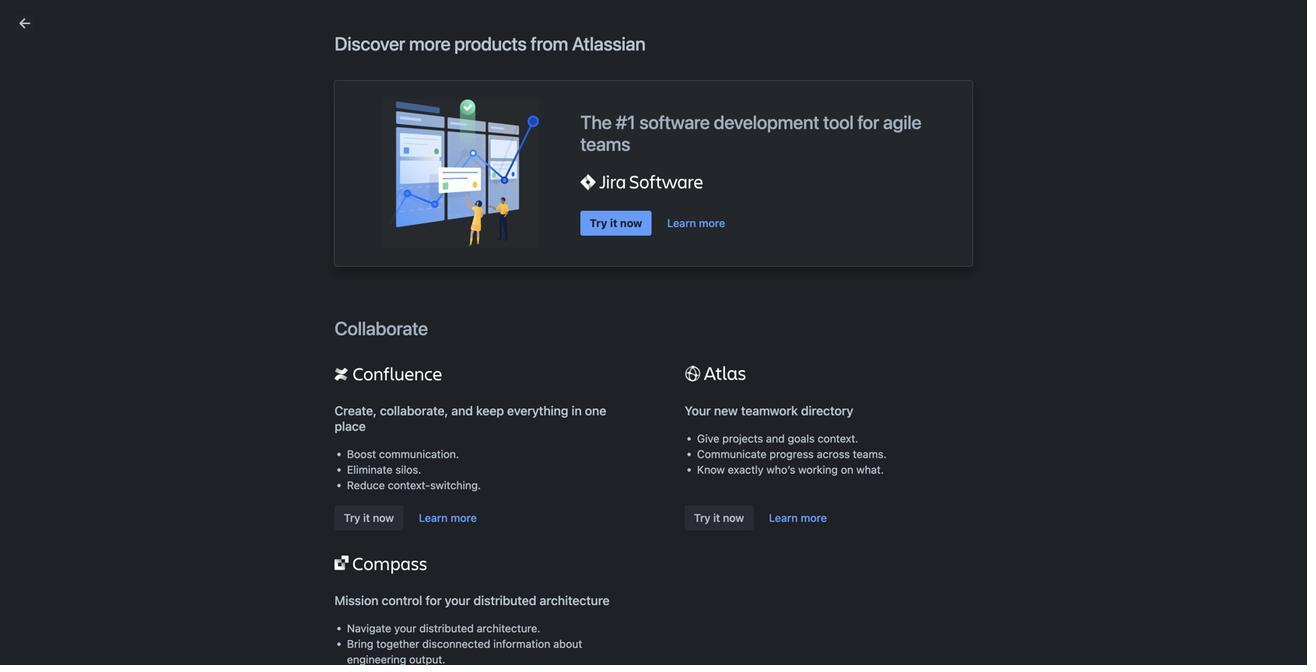 Task type: describe. For each thing, give the bounding box(es) containing it.
orlando's
[[279, 204, 329, 217]]

gary
[[252, 204, 276, 217]]

project
[[451, 176, 494, 191]]

team
[[992, 176, 1024, 191]]

1 vertical spatial template
[[522, 238, 566, 251]]

remote
[[942, 176, 989, 191]]

templates
[[568, 78, 639, 96]]

james peterson's workspace inside james peterson's workspace link
[[252, 374, 343, 402]]

j
[[453, 479, 462, 498]]

1 vertical spatial james
[[476, 481, 516, 495]]

or
[[743, 109, 754, 122]]

create
[[803, 392, 837, 404]]

template remote team hub
[[942, 160, 1052, 191]]

choose
[[766, 110, 803, 123]]

0 vertical spatial template
[[562, 109, 606, 122]]

workspace for gary orlando's workspace link
[[332, 204, 387, 217]]

0 horizontal spatial the
[[485, 238, 501, 251]]

trello
[[654, 109, 682, 122]]

all
[[482, 637, 494, 650]]

browse the full template gallery link
[[445, 238, 603, 251]]

primary element
[[0, 0, 1308, 37]]

kanban template link
[[609, 149, 759, 224]]

template project management
[[451, 160, 576, 191]]

view all closed boards
[[454, 637, 569, 650]]

gary orlando's workspace link
[[221, 197, 420, 225]]

most popular templates
[[470, 78, 639, 96]]

faster
[[497, 109, 526, 122]]

boards
[[533, 637, 569, 650]]

from
[[609, 109, 632, 122]]

1 horizontal spatial a
[[806, 110, 812, 123]]

view all closed boards button
[[445, 632, 578, 657]]

template for remote
[[947, 160, 985, 170]]

1 horizontal spatial template
[[663, 176, 719, 191]]

2 add image from the top
[[395, 499, 414, 518]]

virtual pet game link
[[445, 516, 596, 591]]

new
[[840, 392, 860, 404]]

browse the full template gallery
[[445, 238, 603, 251]]

pet
[[494, 523, 515, 537]]



Task type: vqa. For each thing, say whether or not it's contained in the screenshot.
new
yes



Task type: locate. For each thing, give the bounding box(es) containing it.
the right the from
[[635, 109, 651, 122]]

1 horizontal spatial the
[[635, 109, 651, 122]]

browse
[[445, 238, 482, 251]]

a right "with"
[[553, 109, 559, 122]]

james
[[252, 374, 285, 387], [476, 481, 516, 495]]

0 vertical spatial peterson's
[[288, 374, 343, 387]]

template up project
[[456, 160, 494, 170]]

hub
[[1027, 176, 1052, 191]]

template inside template project management
[[456, 160, 494, 170]]

workspace inside gary orlando's workspace link
[[332, 204, 387, 217]]

category
[[815, 110, 859, 123]]

get going faster with a template from the trello community or
[[445, 109, 757, 122]]

0 vertical spatial james peterson's workspace
[[252, 374, 343, 402]]

0 vertical spatial workspace
[[332, 204, 387, 217]]

0 horizontal spatial a
[[553, 109, 559, 122]]

highlights link
[[221, 256, 420, 281]]

going
[[466, 109, 494, 122]]

gary orlando's workspace
[[252, 204, 387, 217]]

1 vertical spatial workspace
[[252, 390, 307, 402]]

workspace for james peterson's workspace link
[[252, 390, 307, 402]]

board
[[863, 392, 892, 404]]

0 horizontal spatial peterson's
[[288, 374, 343, 387]]

most
[[470, 78, 506, 96]]

full
[[504, 238, 519, 251]]

add image
[[395, 315, 414, 334], [395, 499, 414, 518]]

choose a category
[[766, 110, 859, 123]]

highlights
[[277, 262, 327, 275]]

1 horizontal spatial workspace
[[332, 204, 387, 217]]

create new board
[[803, 392, 892, 404]]

a right the choose
[[806, 110, 812, 123]]

closed
[[496, 637, 530, 650]]

james peterson's workspace
[[252, 374, 343, 402], [476, 481, 652, 495]]

peterson's
[[288, 374, 343, 387], [519, 481, 584, 495]]

1 vertical spatial peterson's
[[519, 481, 584, 495]]

0 vertical spatial james
[[252, 374, 285, 387]]

template down templates
[[562, 109, 606, 122]]

template inside template remote team hub
[[947, 160, 985, 170]]

workspace
[[332, 204, 387, 217], [252, 390, 307, 402], [587, 481, 652, 495]]

1 vertical spatial james peterson's workspace
[[476, 481, 652, 495]]

2 vertical spatial workspace
[[587, 481, 652, 495]]

1 vertical spatial add image
[[395, 499, 414, 518]]

template for project
[[456, 160, 494, 170]]

template right 'full'
[[522, 238, 566, 251]]

view
[[454, 637, 479, 650]]

1 horizontal spatial peterson's
[[519, 481, 584, 495]]

0 horizontal spatial james peterson's workspace
[[252, 374, 343, 402]]

get
[[445, 109, 463, 122]]

dialog
[[0, 0, 1308, 665]]

james inside the james peterson's workspace
[[252, 374, 285, 387]]

gary orlando (garyorlando) image
[[1280, 9, 1298, 28]]

1 add image from the top
[[395, 315, 414, 334]]

the left 'full'
[[485, 238, 501, 251]]

gallery
[[569, 238, 603, 251]]

close drawer image
[[16, 14, 34, 33]]

switch to… image
[[11, 11, 26, 26]]

community
[[685, 109, 741, 122]]

template
[[456, 160, 494, 170], [947, 160, 985, 170], [663, 176, 719, 191]]

kanban
[[615, 176, 660, 191]]

kanban template
[[615, 176, 719, 191]]

template right kanban
[[663, 176, 719, 191]]

game
[[517, 523, 552, 537]]

1 vertical spatial the
[[485, 238, 501, 251]]

the
[[635, 109, 651, 122], [485, 238, 501, 251]]

virtual pet game
[[451, 523, 552, 537]]

popular
[[509, 78, 564, 96]]

0 horizontal spatial template
[[456, 160, 494, 170]]

0 horizontal spatial workspace
[[252, 390, 307, 402]]

peterson's inside the james peterson's workspace
[[288, 374, 343, 387]]

management
[[497, 176, 576, 191]]

2 horizontal spatial template
[[947, 160, 985, 170]]

workspace inside james peterson's workspace link
[[252, 390, 307, 402]]

a
[[553, 109, 559, 122], [806, 110, 812, 123]]

virtual
[[451, 523, 491, 537]]

with
[[529, 109, 550, 122]]

1 horizontal spatial james
[[476, 481, 516, 495]]

0 vertical spatial the
[[635, 109, 651, 122]]

0 vertical spatial add image
[[395, 315, 414, 334]]

james peterson's workspace link
[[221, 368, 420, 409]]

1 horizontal spatial james peterson's workspace
[[476, 481, 652, 495]]

template
[[562, 109, 606, 122], [522, 238, 566, 251]]

0 horizontal spatial james
[[252, 374, 285, 387]]

2 horizontal spatial workspace
[[587, 481, 652, 495]]

template up remote on the top right of the page
[[947, 160, 985, 170]]



